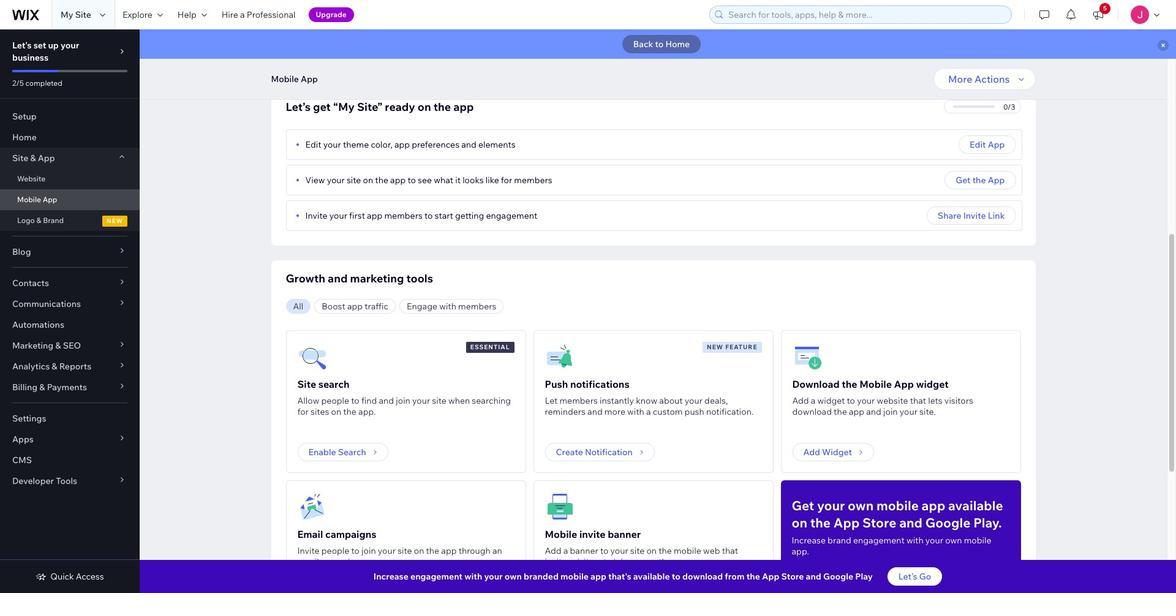 Task type: describe. For each thing, give the bounding box(es) containing it.
store inside get your own mobile app available on the app store and google play. increase brand engagement with your own mobile app.
[[863, 515, 897, 531]]

invite inside email campaigns invite people to join your site on the app through an email campaign.
[[298, 545, 320, 556]]

settings link
[[0, 408, 140, 429]]

add inside mobile invite banner add a banner to your site on the mobile web that invites visitors to join you on the app.
[[545, 545, 562, 556]]

an
[[493, 545, 502, 556]]

blog
[[12, 246, 31, 257]]

let's get "my site" ready on the app
[[286, 100, 474, 114]]

mobile invite banner add a banner to your site on the mobile web that invites visitors to join you on the app.
[[545, 528, 739, 567]]

what
[[434, 175, 454, 186]]

edit app button
[[959, 135, 1016, 154]]

instantly
[[600, 395, 634, 406]]

know
[[636, 395, 658, 406]]

and left elements
[[462, 139, 477, 150]]

people for campaigns
[[322, 545, 350, 556]]

get for the
[[956, 175, 971, 186]]

and inside push notifications let members instantly know about your deals, reminders and more with a custom push notification.
[[588, 406, 603, 417]]

to down "mobile invite banner" heading
[[600, 545, 609, 556]]

your right view
[[327, 175, 345, 186]]

push
[[685, 406, 705, 417]]

the inside email campaigns invite people to join your site on the app through an email campaign.
[[426, 545, 439, 556]]

site & app
[[12, 153, 55, 164]]

actions
[[975, 73, 1010, 85]]

share
[[938, 210, 962, 221]]

traffic
[[365, 301, 389, 312]]

0 horizontal spatial widget
[[818, 395, 845, 406]]

app inside download the mobile app widget add a widget to your website that lets visitors download the app and join your site.
[[849, 406, 865, 417]]

to left start
[[425, 210, 433, 221]]

quick
[[50, 571, 74, 582]]

logo
[[17, 216, 35, 225]]

join inside download the mobile app widget add a widget to your website that lets visitors download the app and join your site.
[[884, 406, 898, 417]]

invite down view
[[305, 210, 328, 221]]

1 horizontal spatial engagement
[[486, 210, 538, 221]]

mobile inside download the mobile app widget add a widget to your website that lets visitors download the app and join your site.
[[860, 378, 892, 390]]

hire a professional
[[222, 9, 296, 20]]

website
[[877, 395, 908, 406]]

automations
[[12, 319, 64, 330]]

essential
[[471, 343, 510, 351]]

website link
[[0, 169, 140, 189]]

more actions button
[[934, 68, 1036, 90]]

contacts button
[[0, 273, 140, 294]]

marketing & seo button
[[0, 335, 140, 356]]

marketing
[[350, 271, 404, 286]]

developer tools
[[12, 476, 77, 487]]

push notifications heading
[[545, 377, 630, 392]]

5
[[1104, 4, 1107, 12]]

1 vertical spatial own
[[946, 535, 962, 546]]

join inside site search allow people to find and join your site when searching for sites on the app.
[[396, 395, 410, 406]]

the inside get your own mobile app available on the app store and google play. increase brand engagement with your own mobile app.
[[811, 515, 831, 531]]

0 horizontal spatial engagement
[[411, 571, 463, 582]]

home inside 'sidebar' element
[[12, 132, 37, 143]]

with inside push notifications let members instantly know about your deals, reminders and more with a custom push notification.
[[628, 406, 645, 417]]

your down an
[[484, 571, 503, 582]]

completed
[[25, 78, 62, 88]]

start
[[435, 210, 453, 221]]

edit app
[[970, 139, 1005, 150]]

custom
[[653, 406, 683, 417]]

logo & brand
[[17, 216, 64, 225]]

mobile app link
[[0, 189, 140, 210]]

site for &
[[12, 153, 28, 164]]

and up boost
[[328, 271, 348, 286]]

2 vertical spatial own
[[505, 571, 522, 582]]

reminders
[[545, 406, 586, 417]]

invite your first app members to start getting engagement
[[305, 210, 538, 221]]

with inside get your own mobile app available on the app store and google play. increase brand engagement with your own mobile app.
[[907, 535, 924, 546]]

visitors inside mobile invite banner add a banner to your site on the mobile web that invites visitors to join you on the app.
[[573, 556, 602, 567]]

& for analytics
[[52, 361, 57, 372]]

site inside site search allow people to find and join your site when searching for sites on the app.
[[432, 395, 447, 406]]

0 vertical spatial site
[[75, 9, 91, 20]]

mobile inside 'sidebar' element
[[17, 195, 41, 204]]

home inside button
[[666, 39, 690, 50]]

reports
[[59, 361, 91, 372]]

more actions
[[949, 73, 1010, 85]]

a inside push notifications let members instantly know about your deals, reminders and more with a custom push notification.
[[646, 406, 651, 417]]

people for search
[[321, 395, 349, 406]]

invites
[[545, 556, 571, 567]]

explore
[[122, 9, 152, 20]]

Search for tools, apps, help & more... field
[[725, 6, 1008, 23]]

app inside download the mobile app widget add a widget to your website that lets visitors download the app and join your site.
[[894, 378, 914, 390]]

download
[[793, 378, 840, 390]]

branded
[[524, 571, 559, 582]]

1 horizontal spatial banner
[[608, 528, 641, 540]]

seo
[[63, 340, 81, 351]]

push
[[545, 378, 568, 390]]

engagement inside get your own mobile app available on the app store and google play. increase brand engagement with your own mobile app.
[[854, 535, 905, 546]]

link
[[988, 210, 1005, 221]]

brand
[[43, 216, 64, 225]]

mobile app for mobile app link
[[17, 195, 57, 204]]

my site
[[61, 9, 91, 20]]

to down mobile invite banner add a banner to your site on the mobile web that invites visitors to join you on the app.
[[672, 571, 681, 582]]

add widget button
[[793, 443, 874, 461]]

hire
[[222, 9, 238, 20]]

notifications
[[570, 378, 630, 390]]

create
[[556, 447, 583, 458]]

hire a professional link
[[214, 0, 303, 29]]

more
[[949, 73, 973, 85]]

deals,
[[705, 395, 728, 406]]

your inside mobile invite banner add a banner to your site on the mobile web that invites visitors to join you on the app.
[[611, 545, 629, 556]]

new for new feature
[[707, 343, 724, 351]]

from
[[725, 571, 745, 582]]

let's go
[[899, 571, 932, 582]]

mobile app for mobile app button
[[271, 74, 318, 85]]

download inside download the mobile app widget add a widget to your website that lets visitors download the app and join your site.
[[793, 406, 832, 417]]

contacts
[[12, 278, 49, 289]]

site for search
[[298, 378, 316, 390]]

your inside site search allow people to find and join your site when searching for sites on the app.
[[412, 395, 430, 406]]

1 vertical spatial download
[[683, 571, 723, 582]]

find
[[361, 395, 377, 406]]

app inside get your own mobile app available on the app store and google play. increase brand engagement with your own mobile app.
[[834, 515, 860, 531]]

home link
[[0, 127, 140, 148]]

to inside back to home button
[[655, 39, 664, 50]]

about
[[660, 395, 683, 406]]

boost
[[322, 301, 345, 312]]

site inside mobile invite banner add a banner to your site on the mobile web that invites visitors to join you on the app.
[[630, 545, 645, 556]]

apps button
[[0, 429, 140, 450]]

site search heading
[[298, 377, 350, 392]]

tools
[[407, 271, 433, 286]]

your inside email campaigns invite people to join your site on the app through an email campaign.
[[378, 545, 396, 556]]

back to home button
[[622, 35, 701, 53]]

notification
[[585, 447, 633, 458]]

let's for let's go
[[899, 571, 918, 582]]

edit for edit your theme color, app preferences and elements
[[305, 139, 321, 150]]

growth and marketing tools
[[286, 271, 433, 286]]

setup
[[12, 111, 37, 122]]

for for search
[[298, 406, 309, 417]]

upgrade button
[[309, 7, 354, 22]]

business
[[12, 52, 49, 63]]

website
[[17, 174, 45, 183]]

1 horizontal spatial own
[[848, 498, 874, 514]]

that's
[[609, 571, 632, 582]]

mobile inside mobile invite banner add a banner to your site on the mobile web that invites visitors to join you on the app.
[[674, 545, 702, 556]]

automations link
[[0, 314, 140, 335]]

1 vertical spatial store
[[782, 571, 804, 582]]

create notification
[[556, 447, 633, 458]]

with down through
[[465, 571, 482, 582]]

search
[[319, 378, 350, 390]]

email campaigns heading
[[298, 527, 377, 542]]

notification.
[[706, 406, 754, 417]]

members inside push notifications let members instantly know about your deals, reminders and more with a custom push notification.
[[560, 395, 598, 406]]

developer tools button
[[0, 471, 140, 491]]

a inside download the mobile app widget add a widget to your website that lets visitors download the app and join your site.
[[811, 395, 816, 406]]

create notification button
[[545, 443, 655, 461]]

analytics
[[12, 361, 50, 372]]



Task type: vqa. For each thing, say whether or not it's contained in the screenshot.


Task type: locate. For each thing, give the bounding box(es) containing it.
mobile app inside 'sidebar' element
[[17, 195, 57, 204]]

for
[[501, 175, 512, 186], [298, 406, 309, 417]]

access
[[76, 571, 104, 582]]

& left reports
[[52, 361, 57, 372]]

1 vertical spatial increase
[[374, 571, 409, 582]]

developer
[[12, 476, 54, 487]]

with up let's go
[[907, 535, 924, 546]]

1 vertical spatial let's
[[899, 571, 918, 582]]

widget
[[822, 447, 852, 458]]

1 vertical spatial engagement
[[854, 535, 905, 546]]

get the app
[[956, 175, 1005, 186]]

site inside email campaigns invite people to join your site on the app through an email campaign.
[[398, 545, 412, 556]]

for right the like
[[501, 175, 512, 186]]

let's left go
[[899, 571, 918, 582]]

1 horizontal spatial app.
[[674, 556, 691, 567]]

site up website
[[12, 153, 28, 164]]

2 edit from the left
[[970, 139, 986, 150]]

for left sites
[[298, 406, 309, 417]]

billing & payments button
[[0, 377, 140, 398]]

invite down the email
[[298, 545, 320, 556]]

for inside site search allow people to find and join your site when searching for sites on the app.
[[298, 406, 309, 417]]

1 horizontal spatial download
[[793, 406, 832, 417]]

looks
[[463, 175, 484, 186]]

join down "download the mobile app widget" 'heading' on the right of page
[[884, 406, 898, 417]]

1 vertical spatial for
[[298, 406, 309, 417]]

visitors right lets
[[945, 395, 974, 406]]

let's go button
[[888, 567, 943, 586]]

and down "download the mobile app widget" 'heading' on the right of page
[[867, 406, 882, 417]]

a down download
[[811, 395, 816, 406]]

a inside mobile invite banner add a banner to your site on the mobile web that invites visitors to join you on the app.
[[564, 545, 568, 556]]

0 horizontal spatial app.
[[359, 406, 376, 417]]

with right "more"
[[628, 406, 645, 417]]

invite
[[580, 528, 606, 540]]

0 horizontal spatial get
[[792, 498, 815, 514]]

store right from
[[782, 571, 804, 582]]

and left play
[[806, 571, 822, 582]]

your down "download the mobile app widget" 'heading' on the right of page
[[857, 395, 875, 406]]

home
[[666, 39, 690, 50], [12, 132, 37, 143]]

1 horizontal spatial available
[[949, 498, 1004, 514]]

2 horizontal spatial own
[[946, 535, 962, 546]]

engagement down through
[[411, 571, 463, 582]]

1 vertical spatial banner
[[570, 545, 599, 556]]

2 people from the top
[[322, 545, 350, 556]]

app. up search
[[359, 406, 376, 417]]

engagement down the like
[[486, 210, 538, 221]]

help button
[[170, 0, 214, 29]]

0 vertical spatial available
[[949, 498, 1004, 514]]

app. inside site search allow people to find and join your site when searching for sites on the app.
[[359, 406, 376, 417]]

edit for edit app
[[970, 139, 986, 150]]

store
[[863, 515, 897, 531], [782, 571, 804, 582]]

get inside get your own mobile app available on the app store and google play. increase brand engagement with your own mobile app.
[[792, 498, 815, 514]]

push notifications let members instantly know about your deals, reminders and more with a custom push notification.
[[545, 378, 754, 417]]

download down "web" at the bottom right of page
[[683, 571, 723, 582]]

share invite link button
[[927, 207, 1016, 225]]

members up 'essential'
[[458, 301, 497, 312]]

app. left "web" at the bottom right of page
[[674, 556, 691, 567]]

to left "see"
[[408, 175, 416, 186]]

let's inside button
[[899, 571, 918, 582]]

let's
[[12, 40, 32, 51]]

app. left brand
[[792, 546, 809, 557]]

2 horizontal spatial engagement
[[854, 535, 905, 546]]

& up website
[[30, 153, 36, 164]]

engagement up play
[[854, 535, 905, 546]]

0 vertical spatial widget
[[916, 378, 949, 390]]

1 horizontal spatial google
[[926, 515, 971, 531]]

enable search button
[[298, 443, 388, 461]]

mobile
[[271, 74, 299, 85], [17, 195, 41, 204], [860, 378, 892, 390], [545, 528, 577, 540]]

0 horizontal spatial banner
[[570, 545, 599, 556]]

your right up
[[61, 40, 79, 51]]

invite inside button
[[964, 210, 986, 221]]

join inside email campaigns invite people to join your site on the app through an email campaign.
[[362, 545, 376, 556]]

to left the find
[[351, 395, 360, 406]]

& inside 'dropdown button'
[[39, 382, 45, 393]]

1 edit from the left
[[305, 139, 321, 150]]

1 people from the top
[[321, 395, 349, 406]]

a right hire on the left top of page
[[240, 9, 245, 20]]

1 horizontal spatial store
[[863, 515, 897, 531]]

increase down email campaigns invite people to join your site on the app through an email campaign.
[[374, 571, 409, 582]]

members left start
[[384, 210, 423, 221]]

and inside download the mobile app widget add a widget to your website that lets visitors download the app and join your site.
[[867, 406, 882, 417]]

your left "when"
[[412, 395, 430, 406]]

to inside email campaigns invite people to join your site on the app through an email campaign.
[[351, 545, 360, 556]]

add widget
[[804, 447, 852, 458]]

to
[[655, 39, 664, 50], [408, 175, 416, 186], [425, 210, 433, 221], [351, 395, 360, 406], [847, 395, 855, 406], [351, 545, 360, 556], [600, 545, 609, 556], [604, 556, 612, 567], [672, 571, 681, 582]]

analytics & reports
[[12, 361, 91, 372]]

1 horizontal spatial get
[[956, 175, 971, 186]]

billing
[[12, 382, 37, 393]]

get the app button
[[945, 171, 1016, 189]]

app inside popup button
[[38, 153, 55, 164]]

0 horizontal spatial mobile app
[[17, 195, 57, 204]]

to inside site search allow people to find and join your site when searching for sites on the app.
[[351, 395, 360, 406]]

& for marketing
[[55, 340, 61, 351]]

and
[[462, 139, 477, 150], [328, 271, 348, 286], [379, 395, 394, 406], [588, 406, 603, 417], [867, 406, 882, 417], [900, 515, 923, 531], [806, 571, 822, 582]]

0 vertical spatial google
[[926, 515, 971, 531]]

to inside download the mobile app widget add a widget to your website that lets visitors download the app and join your site.
[[847, 395, 855, 406]]

settings
[[12, 413, 46, 424]]

mobile inside mobile invite banner add a banner to your site on the mobile web that invites visitors to join you on the app.
[[545, 528, 577, 540]]

mobile app up get
[[271, 74, 318, 85]]

banner up 'you'
[[608, 528, 641, 540]]

members right the like
[[514, 175, 553, 186]]

edit inside button
[[970, 139, 986, 150]]

more
[[605, 406, 626, 417]]

that inside mobile invite banner add a banner to your site on the mobile web that invites visitors to join you on the app.
[[722, 545, 739, 556]]

available inside get your own mobile app available on the app store and google play. increase brand engagement with your own mobile app.
[[949, 498, 1004, 514]]

site inside site search allow people to find and join your site when searching for sites on the app.
[[298, 378, 316, 390]]

your right the campaign.
[[378, 545, 396, 556]]

let
[[545, 395, 558, 406]]

my
[[61, 9, 73, 20]]

mobile invite banner heading
[[545, 527, 641, 542]]

let's for let's get "my site" ready on the app
[[286, 100, 311, 114]]

site up allow in the bottom of the page
[[298, 378, 316, 390]]

new for new
[[107, 217, 123, 225]]

email
[[298, 556, 319, 567]]

1 vertical spatial that
[[722, 545, 739, 556]]

add down download
[[793, 395, 809, 406]]

join right the find
[[396, 395, 410, 406]]

view
[[305, 175, 325, 186]]

0 horizontal spatial edit
[[305, 139, 321, 150]]

0 horizontal spatial visitors
[[573, 556, 602, 567]]

your up go
[[926, 535, 944, 546]]

theme
[[343, 139, 369, 150]]

visitors down invite
[[573, 556, 602, 567]]

add left 'widget'
[[804, 447, 820, 458]]

play
[[856, 571, 873, 582]]

to up that's
[[604, 556, 612, 567]]

available down 'you'
[[634, 571, 670, 582]]

sidebar element
[[0, 29, 140, 593]]

1 horizontal spatial widget
[[916, 378, 949, 390]]

join up that's
[[614, 556, 628, 567]]

0/3
[[1004, 102, 1016, 111]]

1 horizontal spatial home
[[666, 39, 690, 50]]

set
[[34, 40, 46, 51]]

0 vertical spatial store
[[863, 515, 897, 531]]

1 horizontal spatial new
[[707, 343, 724, 351]]

app inside button
[[988, 139, 1005, 150]]

blog button
[[0, 241, 140, 262]]

store up play
[[863, 515, 897, 531]]

mobile app
[[271, 74, 318, 85], [17, 195, 57, 204]]

your left site.
[[900, 406, 918, 417]]

widget up lets
[[916, 378, 949, 390]]

to down campaigns
[[351, 545, 360, 556]]

0 vertical spatial increase
[[792, 535, 826, 546]]

edit up view
[[305, 139, 321, 150]]

1 vertical spatial site
[[12, 153, 28, 164]]

0 vertical spatial visitors
[[945, 395, 974, 406]]

add up branded
[[545, 545, 562, 556]]

app inside get your own mobile app available on the app store and google play. increase brand engagement with your own mobile app.
[[922, 498, 946, 514]]

and left "more"
[[588, 406, 603, 417]]

0 horizontal spatial new
[[107, 217, 123, 225]]

0 vertical spatial for
[[501, 175, 512, 186]]

0 vertical spatial add
[[793, 395, 809, 406]]

email campaigns invite people to join your site on the app through an email campaign.
[[298, 528, 502, 567]]

and inside get your own mobile app available on the app store and google play. increase brand engagement with your own mobile app.
[[900, 515, 923, 531]]

widget
[[916, 378, 949, 390], [818, 395, 845, 406]]

see
[[418, 175, 432, 186]]

available
[[949, 498, 1004, 514], [634, 571, 670, 582]]

visitors
[[945, 395, 974, 406], [573, 556, 602, 567]]

1 horizontal spatial visitors
[[945, 395, 974, 406]]

1 horizontal spatial that
[[910, 395, 927, 406]]

new
[[107, 217, 123, 225], [707, 343, 724, 351]]

0 vertical spatial download
[[793, 406, 832, 417]]

home right back
[[666, 39, 690, 50]]

app. inside mobile invite banner add a banner to your site on the mobile web that invites visitors to join you on the app.
[[674, 556, 691, 567]]

join down campaigns
[[362, 545, 376, 556]]

0 vertical spatial that
[[910, 395, 927, 406]]

download the mobile app widget add a widget to your website that lets visitors download the app and join your site.
[[793, 378, 974, 417]]

your left theme
[[323, 139, 341, 150]]

back
[[633, 39, 653, 50]]

site inside popup button
[[12, 153, 28, 164]]

mobile inside button
[[271, 74, 299, 85]]

google left play
[[824, 571, 854, 582]]

1 vertical spatial add
[[804, 447, 820, 458]]

app inside email campaigns invite people to join your site on the app through an email campaign.
[[441, 545, 457, 556]]

& left seo
[[55, 340, 61, 351]]

your inside push notifications let members instantly know about your deals, reminders and more with a custom push notification.
[[685, 395, 703, 406]]

0 horizontal spatial that
[[722, 545, 739, 556]]

visitors inside download the mobile app widget add a widget to your website that lets visitors download the app and join your site.
[[945, 395, 974, 406]]

1 vertical spatial new
[[707, 343, 724, 351]]

get
[[313, 100, 331, 114]]

0 vertical spatial engagement
[[486, 210, 538, 221]]

your inside "let's set up your business"
[[61, 40, 79, 51]]

on inside site search allow people to find and join your site when searching for sites on the app.
[[331, 406, 341, 417]]

1 horizontal spatial edit
[[970, 139, 986, 150]]

increase left brand
[[792, 535, 826, 546]]

to down "download the mobile app widget" 'heading' on the right of page
[[847, 395, 855, 406]]

2 vertical spatial add
[[545, 545, 562, 556]]

communications button
[[0, 294, 140, 314]]

0 horizontal spatial site
[[12, 153, 28, 164]]

people down email campaigns heading
[[322, 545, 350, 556]]

payments
[[47, 382, 87, 393]]

on inside email campaigns invite people to join your site on the app through an email campaign.
[[414, 545, 424, 556]]

add inside download the mobile app widget add a widget to your website that lets visitors download the app and join your site.
[[793, 395, 809, 406]]

1 horizontal spatial for
[[501, 175, 512, 186]]

the inside button
[[973, 175, 986, 186]]

apps
[[12, 434, 34, 445]]

& right billing
[[39, 382, 45, 393]]

widget down download
[[818, 395, 845, 406]]

join
[[396, 395, 410, 406], [884, 406, 898, 417], [362, 545, 376, 556], [614, 556, 628, 567]]

site
[[347, 175, 361, 186], [432, 395, 447, 406], [398, 545, 412, 556], [630, 545, 645, 556]]

site right my
[[75, 9, 91, 20]]

and right the find
[[379, 395, 394, 406]]

invite left link
[[964, 210, 986, 221]]

0 horizontal spatial store
[[782, 571, 804, 582]]

& right logo
[[36, 216, 41, 225]]

edit up the get the app
[[970, 139, 986, 150]]

0 vertical spatial own
[[848, 498, 874, 514]]

and up let's go
[[900, 515, 923, 531]]

0 vertical spatial banner
[[608, 528, 641, 540]]

sites
[[311, 406, 329, 417]]

1 horizontal spatial mobile app
[[271, 74, 318, 85]]

the inside site search allow people to find and join your site when searching for sites on the app.
[[343, 406, 357, 417]]

members down push notifications heading in the bottom of the page
[[560, 395, 598, 406]]

0 horizontal spatial for
[[298, 406, 309, 417]]

get inside get the app button
[[956, 175, 971, 186]]

get down add widget
[[792, 498, 815, 514]]

it
[[455, 175, 461, 186]]

join inside mobile invite banner add a banner to your site on the mobile web that invites visitors to join you on the app.
[[614, 556, 628, 567]]

let's left get
[[286, 100, 311, 114]]

a down "mobile invite banner" heading
[[564, 545, 568, 556]]

google inside get your own mobile app available on the app store and google play. increase brand engagement with your own mobile app.
[[926, 515, 971, 531]]

that right "web" at the bottom right of page
[[722, 545, 739, 556]]

1 horizontal spatial site
[[75, 9, 91, 20]]

mobile app inside button
[[271, 74, 318, 85]]

2/5 completed
[[12, 78, 62, 88]]

that left lets
[[910, 395, 927, 406]]

1 vertical spatial google
[[824, 571, 854, 582]]

on inside get your own mobile app available on the app store and google play. increase brand engagement with your own mobile app.
[[792, 515, 808, 531]]

& for logo
[[36, 216, 41, 225]]

banner down invite
[[570, 545, 599, 556]]

available up play.
[[949, 498, 1004, 514]]

0 horizontal spatial home
[[12, 132, 37, 143]]

first
[[349, 210, 365, 221]]

get up the share invite link button
[[956, 175, 971, 186]]

the
[[434, 100, 451, 114], [375, 175, 388, 186], [973, 175, 986, 186], [842, 378, 858, 390], [343, 406, 357, 417], [834, 406, 847, 417], [811, 515, 831, 531], [426, 545, 439, 556], [659, 545, 672, 556], [659, 556, 672, 567], [747, 571, 760, 582]]

web
[[703, 545, 720, 556]]

1 horizontal spatial let's
[[899, 571, 918, 582]]

your left 'you'
[[611, 545, 629, 556]]

site & app button
[[0, 148, 140, 169]]

engagement
[[486, 210, 538, 221], [854, 535, 905, 546], [411, 571, 463, 582]]

add inside button
[[804, 447, 820, 458]]

tools
[[56, 476, 77, 487]]

0 vertical spatial let's
[[286, 100, 311, 114]]

for for your
[[501, 175, 512, 186]]

& for site
[[30, 153, 36, 164]]

2 vertical spatial engagement
[[411, 571, 463, 582]]

people inside email campaigns invite people to join your site on the app through an email campaign.
[[322, 545, 350, 556]]

download down download
[[793, 406, 832, 417]]

2 horizontal spatial app.
[[792, 546, 809, 557]]

1 vertical spatial people
[[322, 545, 350, 556]]

1 vertical spatial widget
[[818, 395, 845, 406]]

that
[[910, 395, 927, 406], [722, 545, 739, 556]]

0 vertical spatial mobile app
[[271, 74, 318, 85]]

1 vertical spatial home
[[12, 132, 37, 143]]

1 vertical spatial available
[[634, 571, 670, 582]]

increase inside get your own mobile app available on the app store and google play. increase brand engagement with your own mobile app.
[[792, 535, 826, 546]]

your up brand
[[817, 498, 845, 514]]

edit your theme color, app preferences and elements
[[305, 139, 516, 150]]

1 vertical spatial visitors
[[573, 556, 602, 567]]

2 horizontal spatial site
[[298, 378, 316, 390]]

0 horizontal spatial let's
[[286, 100, 311, 114]]

back to home
[[633, 39, 690, 50]]

share invite link
[[938, 210, 1005, 221]]

get for your
[[792, 498, 815, 514]]

0 vertical spatial get
[[956, 175, 971, 186]]

that inside download the mobile app widget add a widget to your website that lets visitors download the app and join your site.
[[910, 395, 927, 406]]

1 vertical spatial get
[[792, 498, 815, 514]]

2 vertical spatial site
[[298, 378, 316, 390]]

& for billing
[[39, 382, 45, 393]]

people inside site search allow people to find and join your site when searching for sites on the app.
[[321, 395, 349, 406]]

app. inside get your own mobile app available on the app store and google play. increase brand engagement with your own mobile app.
[[792, 546, 809, 557]]

"my
[[333, 100, 355, 114]]

with right engage
[[439, 301, 456, 312]]

& inside dropdown button
[[52, 361, 57, 372]]

1 horizontal spatial increase
[[792, 535, 826, 546]]

new left feature in the right of the page
[[707, 343, 724, 351]]

new down mobile app link
[[107, 217, 123, 225]]

0 vertical spatial people
[[321, 395, 349, 406]]

add
[[793, 395, 809, 406], [804, 447, 820, 458], [545, 545, 562, 556]]

0 horizontal spatial increase
[[374, 571, 409, 582]]

new inside 'sidebar' element
[[107, 217, 123, 225]]

setup link
[[0, 106, 140, 127]]

your left deals, at bottom
[[685, 395, 703, 406]]

0 horizontal spatial google
[[824, 571, 854, 582]]

0 horizontal spatial available
[[634, 571, 670, 582]]

2/5
[[12, 78, 24, 88]]

0 horizontal spatial download
[[683, 571, 723, 582]]

brand
[[828, 535, 852, 546]]

your left first
[[330, 210, 347, 221]]

home down setup
[[12, 132, 37, 143]]

and inside site search allow people to find and join your site when searching for sites on the app.
[[379, 395, 394, 406]]

to right back
[[655, 39, 664, 50]]

back to home alert
[[140, 29, 1177, 59]]

0 horizontal spatial own
[[505, 571, 522, 582]]

0 vertical spatial home
[[666, 39, 690, 50]]

1 vertical spatial mobile app
[[17, 195, 57, 204]]

0 vertical spatial new
[[107, 217, 123, 225]]

google left play.
[[926, 515, 971, 531]]

preferences
[[412, 139, 460, 150]]

download the mobile app widget heading
[[793, 377, 949, 392]]

through
[[459, 545, 491, 556]]

a left custom
[[646, 406, 651, 417]]

app.
[[359, 406, 376, 417], [792, 546, 809, 557], [674, 556, 691, 567]]

mobile app up the logo & brand
[[17, 195, 57, 204]]

people down search on the bottom of the page
[[321, 395, 349, 406]]

quick access button
[[36, 571, 104, 582]]



